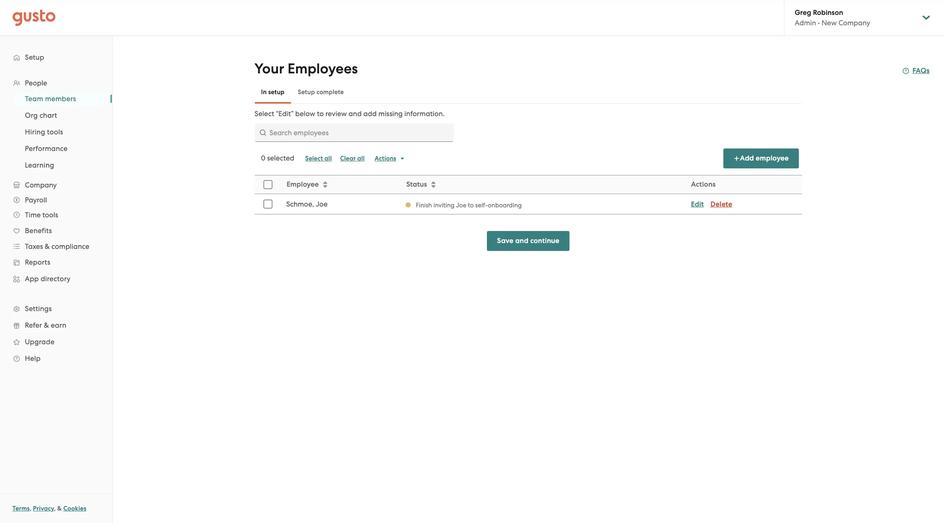 Task type: describe. For each thing, give the bounding box(es) containing it.
team members
[[25, 95, 76, 103]]

performance link
[[15, 141, 104, 156]]

employees tab list
[[255, 81, 803, 104]]

missing
[[379, 110, 403, 118]]

time
[[25, 211, 41, 219]]

select all
[[305, 155, 332, 162]]

settings
[[25, 305, 52, 313]]

your employees
[[255, 60, 358, 77]]

and inside button
[[516, 237, 529, 245]]

compliance
[[52, 242, 89, 251]]

clear all
[[340, 155, 365, 162]]

help
[[25, 355, 41, 363]]

list containing people
[[0, 76, 112, 367]]

help link
[[8, 351, 104, 366]]

learning
[[25, 161, 54, 169]]

finish
[[416, 202, 432, 209]]

taxes
[[25, 242, 43, 251]]

complete
[[317, 88, 344, 96]]

in
[[261, 88, 267, 96]]

payroll
[[25, 196, 47, 204]]

select for select all
[[305, 155, 323, 162]]

tools for hiring tools
[[47, 128, 63, 136]]

below
[[296, 110, 316, 118]]

refer
[[25, 321, 42, 330]]

status button
[[401, 176, 686, 193]]

hiring tools
[[25, 128, 63, 136]]

Select row checkbox
[[259, 195, 277, 213]]

chart
[[40, 111, 57, 120]]

select for select "edit" below to review and add missing information.
[[255, 110, 274, 118]]

select "edit" below to review and add missing information.
[[255, 110, 445, 118]]

actions button
[[371, 152, 410, 165]]

admin
[[795, 19, 817, 27]]

company button
[[8, 178, 104, 193]]

greg
[[795, 8, 812, 17]]

to for review
[[317, 110, 324, 118]]

org
[[25, 111, 38, 120]]

in setup
[[261, 88, 285, 96]]

setup for setup complete
[[298, 88, 315, 96]]

people button
[[8, 76, 104, 91]]

benefits
[[25, 227, 52, 235]]

members
[[45, 95, 76, 103]]

privacy
[[33, 505, 54, 513]]

setup complete
[[298, 88, 344, 96]]

add employee
[[741, 154, 789, 163]]

edit
[[691, 200, 704, 209]]

inviting
[[434, 202, 455, 209]]

select all button
[[301, 152, 336, 165]]

finish inviting joe to self-onboarding
[[416, 202, 522, 209]]

in setup tab panel
[[255, 109, 803, 215]]

home image
[[12, 9, 56, 26]]

& for earn
[[44, 321, 49, 330]]

people
[[25, 79, 47, 87]]

add
[[741, 154, 755, 163]]

robinson
[[814, 8, 844, 17]]

clear
[[340, 155, 356, 162]]

refer & earn link
[[8, 318, 104, 333]]

1 horizontal spatial joe
[[456, 202, 467, 209]]

app
[[25, 275, 39, 283]]

taxes & compliance button
[[8, 239, 104, 254]]

cookies button
[[63, 504, 86, 514]]

settings link
[[8, 301, 104, 316]]

0
[[261, 154, 266, 162]]

cookies
[[63, 505, 86, 513]]

reports link
[[8, 255, 104, 270]]

taxes & compliance
[[25, 242, 89, 251]]

team members link
[[15, 91, 104, 106]]

employees
[[288, 60, 358, 77]]

org chart link
[[15, 108, 104, 123]]

selected
[[267, 154, 295, 162]]

1 , from the left
[[30, 505, 31, 513]]

faqs
[[913, 66, 930, 75]]

all for clear all
[[358, 155, 365, 162]]

0 selected
[[261, 154, 295, 162]]

save and continue
[[498, 237, 560, 245]]



Task type: locate. For each thing, give the bounding box(es) containing it.
1 horizontal spatial all
[[358, 155, 365, 162]]

actions
[[375, 155, 397, 162], [691, 180, 716, 189]]

delete button
[[711, 199, 733, 209]]

add
[[364, 110, 377, 118]]

self-
[[476, 202, 488, 209]]

app directory
[[25, 275, 71, 283]]

1 vertical spatial to
[[468, 202, 474, 209]]

schmoe,
[[286, 200, 314, 208]]

terms link
[[12, 505, 30, 513]]

company up payroll
[[25, 181, 57, 189]]

"edit"
[[276, 110, 294, 118]]

Select all rows on this page checkbox
[[259, 176, 277, 194]]

Search employees field
[[255, 124, 454, 142]]

select up employee
[[305, 155, 323, 162]]

your
[[255, 60, 284, 77]]

setup up below
[[298, 88, 315, 96]]

0 horizontal spatial select
[[255, 110, 274, 118]]

0 selected status
[[261, 154, 295, 162]]

1 vertical spatial company
[[25, 181, 57, 189]]

and left add
[[349, 110, 362, 118]]

payroll button
[[8, 193, 104, 208]]

to for self-
[[468, 202, 474, 209]]

1 horizontal spatial ,
[[54, 505, 56, 513]]

save and continue button
[[488, 231, 570, 251]]

learning link
[[15, 158, 104, 173]]

1 horizontal spatial and
[[516, 237, 529, 245]]

2 , from the left
[[54, 505, 56, 513]]

setup inside the gusto navigation element
[[25, 53, 44, 61]]

1 vertical spatial actions
[[691, 180, 716, 189]]

1 vertical spatial tools
[[42, 211, 58, 219]]

•
[[819, 19, 821, 27]]

actions inside dropdown button
[[375, 155, 397, 162]]

employee
[[756, 154, 789, 163]]

1 vertical spatial select
[[305, 155, 323, 162]]

setup for setup
[[25, 53, 44, 61]]

company right new
[[839, 19, 871, 27]]

and
[[349, 110, 362, 118], [516, 237, 529, 245]]

& for compliance
[[45, 242, 50, 251]]

all inside "button"
[[325, 155, 332, 162]]

all for select all
[[325, 155, 332, 162]]

status
[[406, 180, 427, 189]]

hiring
[[25, 128, 45, 136]]

directory
[[41, 275, 71, 283]]

1 vertical spatial &
[[44, 321, 49, 330]]

edit link
[[691, 200, 704, 209]]

setup
[[268, 88, 285, 96]]

greg robinson admin • new company
[[795, 8, 871, 27]]

performance
[[25, 144, 68, 153]]

0 horizontal spatial all
[[325, 155, 332, 162]]

org chart
[[25, 111, 57, 120]]

actions right clear all "button"
[[375, 155, 397, 162]]

and right save
[[516, 237, 529, 245]]

joe right "schmoe,"
[[316, 200, 328, 208]]

refer & earn
[[25, 321, 66, 330]]

2 list from the top
[[0, 91, 112, 174]]

to left self-
[[468, 202, 474, 209]]

review
[[326, 110, 347, 118]]

employee
[[287, 180, 319, 189]]

0 vertical spatial &
[[45, 242, 50, 251]]

company inside dropdown button
[[25, 181, 57, 189]]

,
[[30, 505, 31, 513], [54, 505, 56, 513]]

and inside in setup tab panel
[[349, 110, 362, 118]]

terms
[[12, 505, 30, 513]]

& inside dropdown button
[[45, 242, 50, 251]]

save
[[498, 237, 514, 245]]

1 horizontal spatial to
[[468, 202, 474, 209]]

select
[[255, 110, 274, 118], [305, 155, 323, 162]]

joe
[[316, 200, 328, 208], [456, 202, 467, 209]]

privacy link
[[33, 505, 54, 513]]

hiring tools link
[[15, 125, 104, 139]]

upgrade link
[[8, 335, 104, 350]]

time tools button
[[8, 208, 104, 223]]

1 list from the top
[[0, 76, 112, 367]]

1 all from the left
[[325, 155, 332, 162]]

1 horizontal spatial setup
[[298, 88, 315, 96]]

setup link
[[8, 50, 104, 65]]

tools
[[47, 128, 63, 136], [42, 211, 58, 219]]

schmoe, joe
[[286, 200, 328, 208]]

clear all button
[[336, 152, 369, 165]]

, left the privacy
[[30, 505, 31, 513]]

joe right inviting
[[456, 202, 467, 209]]

0 vertical spatial setup
[[25, 53, 44, 61]]

0 horizontal spatial setup
[[25, 53, 44, 61]]

continue
[[531, 237, 560, 245]]

0 vertical spatial tools
[[47, 128, 63, 136]]

select inside "button"
[[305, 155, 323, 162]]

benefits link
[[8, 223, 104, 238]]

grid
[[255, 175, 803, 215]]

list
[[0, 76, 112, 367], [0, 91, 112, 174]]

app directory link
[[8, 272, 104, 286]]

0 vertical spatial select
[[255, 110, 274, 118]]

select left "edit" on the left
[[255, 110, 274, 118]]

terms , privacy , & cookies
[[12, 505, 86, 513]]

0 horizontal spatial joe
[[316, 200, 328, 208]]

&
[[45, 242, 50, 251], [44, 321, 49, 330], [57, 505, 62, 513]]

2 all from the left
[[358, 155, 365, 162]]

setup inside 'button'
[[298, 88, 315, 96]]

tools inside dropdown button
[[42, 211, 58, 219]]

0 horizontal spatial ,
[[30, 505, 31, 513]]

& left cookies button
[[57, 505, 62, 513]]

all inside "button"
[[358, 155, 365, 162]]

& right taxes on the left of the page
[[45, 242, 50, 251]]

actions up edit link
[[691, 180, 716, 189]]

all left clear
[[325, 155, 332, 162]]

add employee button
[[724, 149, 799, 169]]

delete
[[711, 200, 733, 209]]

0 vertical spatial actions
[[375, 155, 397, 162]]

0 horizontal spatial to
[[317, 110, 324, 118]]

1 vertical spatial and
[[516, 237, 529, 245]]

all right clear
[[358, 155, 365, 162]]

1 horizontal spatial company
[[839, 19, 871, 27]]

information.
[[405, 110, 445, 118]]

0 vertical spatial company
[[839, 19, 871, 27]]

to right below
[[317, 110, 324, 118]]

all
[[325, 155, 332, 162], [358, 155, 365, 162]]

1 vertical spatial setup
[[298, 88, 315, 96]]

new
[[822, 19, 837, 27]]

tools down org chart link
[[47, 128, 63, 136]]

0 horizontal spatial actions
[[375, 155, 397, 162]]

list containing team members
[[0, 91, 112, 174]]

in setup button
[[255, 82, 291, 102]]

reports
[[25, 258, 50, 267]]

setup
[[25, 53, 44, 61], [298, 88, 315, 96]]

2 vertical spatial &
[[57, 505, 62, 513]]

tools for time tools
[[42, 211, 58, 219]]

add employee link
[[724, 149, 799, 169]]

faqs button
[[903, 66, 930, 76]]

company inside greg robinson admin • new company
[[839, 19, 871, 27]]

0 horizontal spatial and
[[349, 110, 362, 118]]

, left cookies button
[[54, 505, 56, 513]]

tools down payroll dropdown button on the top of page
[[42, 211, 58, 219]]

0 vertical spatial and
[[349, 110, 362, 118]]

gusto navigation element
[[0, 36, 112, 380]]

1 horizontal spatial select
[[305, 155, 323, 162]]

0 vertical spatial to
[[317, 110, 324, 118]]

setup up people on the top left of the page
[[25, 53, 44, 61]]

upgrade
[[25, 338, 55, 346]]

earn
[[51, 321, 66, 330]]

0 horizontal spatial company
[[25, 181, 57, 189]]

& left earn
[[44, 321, 49, 330]]

to
[[317, 110, 324, 118], [468, 202, 474, 209]]

grid containing employee
[[255, 175, 803, 215]]

team
[[25, 95, 43, 103]]

1 horizontal spatial actions
[[691, 180, 716, 189]]



Task type: vqa. For each thing, say whether or not it's contained in the screenshot.
the In
yes



